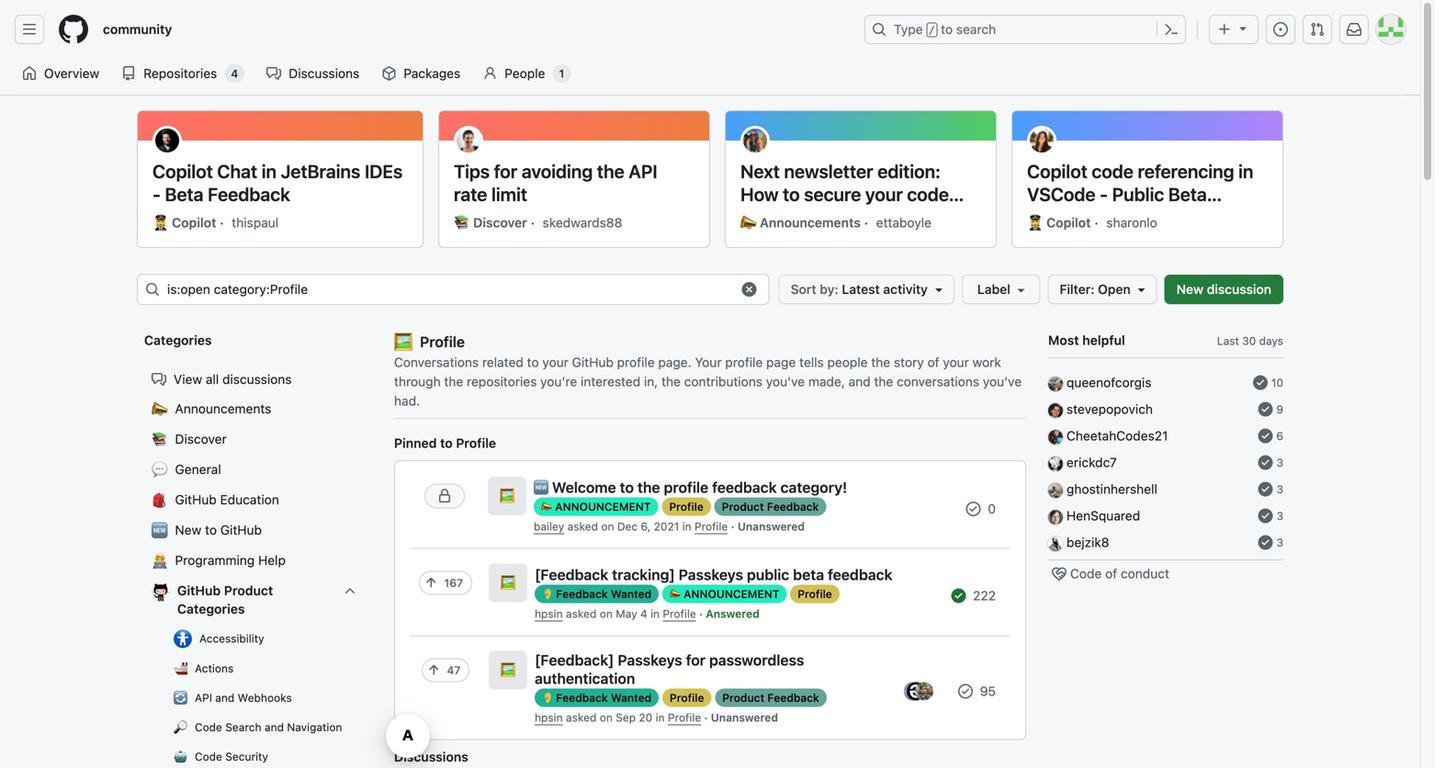 Task type: vqa. For each thing, say whether or not it's contained in the screenshot.


Task type: describe. For each thing, give the bounding box(es) containing it.
cheetahcodes21 link
[[1067, 428, 1168, 443]]

0 vertical spatial categories
[[144, 333, 212, 348]]

answered
[[706, 607, 760, 620]]

📣 down how
[[741, 213, 757, 234]]

filter: open
[[1060, 282, 1131, 297]]

hpsin asked on sep 20 in profile · unanswered
[[535, 711, 778, 724]]

bejzik8
[[1067, 535, 1110, 550]]

github product categories button
[[144, 576, 365, 624]]

label
[[978, 282, 1014, 297]]

you're
[[540, 374, 577, 389]]

view all discussions
[[174, 372, 292, 387]]

x circle fill image
[[742, 282, 757, 297]]

[feedback tracking] passkeys public beta feedback link
[[535, 566, 893, 584]]

ettaboyle image
[[741, 126, 770, 155]]

code of conduct image
[[1052, 566, 1067, 581]]

feedback down the [feedback
[[556, 588, 608, 600]]

comment discussion image inside view all discussions link
[[152, 372, 166, 387]]

1
[[559, 67, 564, 80]]

0 vertical spatial triangle down image
[[1236, 21, 1251, 35]]

1 horizontal spatial 4
[[640, 607, 648, 620]]

tells
[[800, 355, 824, 370]]

in inside the copilot code referencing in vscode - public beta feedback
[[1239, 160, 1254, 182]]

@stevepopovich image
[[1048, 403, 1063, 418]]

story
[[894, 355, 924, 370]]

3 for ghostinhershell
[[1277, 483, 1284, 496]]

passkeys inside [feedback] passkeys for passwordless authentication
[[618, 651, 682, 669]]

days
[[1259, 334, 1284, 347]]

1 vertical spatial unanswered
[[711, 711, 778, 724]]

👂 feedback wanted for [feedback
[[542, 588, 652, 600]]

contributions
[[684, 374, 763, 389]]

hpsin link for [feedback] passkeys for passwordless authentication
[[535, 711, 563, 724]]

the up 6,
[[638, 479, 660, 496]]

@bejzik8 image
[[1048, 536, 1063, 551]]

the left the story
[[871, 355, 891, 370]]

made,
[[809, 374, 845, 389]]

list containing copilot chat in jetbrains ides - beta feedback
[[137, 110, 1284, 277]]

to up the dec
[[620, 479, 634, 496]]

chat
[[217, 160, 257, 182]]

last 30 days
[[1217, 334, 1284, 347]]

overview link
[[15, 60, 107, 87]]

bejzik8 link
[[1067, 535, 1110, 550]]

47
[[447, 664, 461, 677]]

3 for hensquared
[[1277, 510, 1284, 522]]

0 vertical spatial unanswered
[[738, 520, 805, 533]]

the down the conversations
[[444, 374, 463, 389]]

for inside tips for avoiding the api rate limit 📚 discover · skedwards88
[[494, 160, 518, 182]]

cheetahcodes21
[[1067, 428, 1168, 443]]

code for 🤖
[[195, 750, 222, 763]]

📚 inside tips for avoiding the api rate limit 📚 discover · skedwards88
[[454, 213, 470, 234]]

🆕 for 🆕 new to github
[[152, 520, 168, 542]]

product feedback for 🆕 welcome to the profile feedback category!
[[722, 501, 819, 513]]

referencing
[[1138, 160, 1235, 182]]

copilot chat in jetbrains ides - beta feedback link
[[153, 160, 408, 206]]

🔎
[[174, 719, 187, 736]]

category!
[[781, 479, 847, 496]]

command palette image
[[1164, 22, 1179, 37]]

in,
[[644, 374, 658, 389]]

search
[[225, 721, 261, 734]]

tracking]
[[612, 566, 675, 583]]

3 for erickdc7
[[1277, 456, 1284, 469]]

🧑‍💻
[[152, 551, 168, 572]]

all
[[206, 372, 219, 387]]

hpsin link for [feedback tracking] passkeys public beta feedback
[[535, 607, 563, 620]]

asked for 🆕
[[568, 520, 598, 533]]

related
[[482, 355, 524, 370]]

🚢
[[174, 660, 187, 678]]

📣 up bailey
[[541, 501, 552, 513]]

copilot left thispaul
[[172, 215, 216, 230]]

product feedback link for [feedback] passkeys for passwordless authentication
[[715, 689, 827, 707]]

@hensquared image
[[1048, 510, 1063, 525]]

type / to search
[[894, 22, 996, 37]]

your inside 'next newsletter edition: how to secure your code with ai'
[[865, 183, 903, 205]]

Search all discussions text field
[[167, 275, 730, 304]]

tips
[[454, 160, 490, 182]]

category:profile
[[214, 282, 308, 297]]

👂 feedback wanted for [feedback]
[[542, 691, 652, 704]]

0
[[985, 501, 996, 516]]

announcement for 📣 announcement link to the right
[[684, 588, 780, 600]]

label button
[[962, 275, 1041, 304]]

🖼️ profile conversations related to your github profile page. your profile page tells people the story of your work through the repositories you're interested in, the contributions you've made, and the conversations you've had.
[[394, 330, 1022, 408]]

feedback down authentication
[[556, 691, 608, 704]]

hensquared
[[1067, 508, 1140, 523]]

hensquared link
[[1067, 508, 1140, 523]]

🖼️ for [feedback tracking] passkeys public beta feedback
[[501, 574, 515, 593]]

passwordless
[[709, 651, 804, 669]]

had.
[[394, 393, 420, 408]]

chevron down image
[[343, 583, 357, 598]]

latest
[[842, 282, 880, 297]]

pinned to profile
[[394, 436, 496, 451]]

dec
[[617, 520, 638, 533]]

wanted for passkeys
[[611, 691, 652, 704]]

homepage image
[[59, 15, 88, 44]]

help
[[258, 553, 286, 568]]

sep
[[616, 711, 636, 724]]

stevepopovich
[[1067, 402, 1153, 417]]

📣 up 📚 discover
[[152, 399, 168, 420]]

🖼️ inside 🖼️ profile conversations related to your github profile page. your profile page tells people the story of your work through the repositories you're interested in, the contributions you've made, and the conversations you've had.
[[394, 330, 413, 355]]

0 vertical spatial code
[[1070, 566, 1102, 581]]

1 horizontal spatial 📣 announcement
[[670, 588, 780, 600]]

· inside copilot chat in jetbrains ides - beta feedback 👩‍✈️ copilot · thispaul
[[220, 215, 224, 230]]

check circle fill image for erickdc7
[[1258, 455, 1273, 470]]

is:open
[[167, 282, 210, 297]]

· down [feedback] passkeys for passwordless authentication link
[[704, 711, 708, 724]]

9
[[1277, 403, 1284, 416]]

triangle down image
[[932, 282, 946, 297]]

product for authentication
[[722, 691, 765, 704]]

issue opened image
[[1274, 22, 1288, 37]]

[feedback] passkeys for passwordless authentication link
[[535, 651, 873, 688]]

👂 feedback wanted link for [feedback]
[[535, 689, 659, 707]]

0 vertical spatial passkeys
[[679, 566, 743, 583]]

0 horizontal spatial profile
[[617, 355, 655, 370]]

and inside 🖼️ profile conversations related to your github profile page. your profile page tells people the story of your work through the repositories you're interested in, the contributions you've made, and the conversations you've had.
[[849, 374, 871, 389]]

git pull request image
[[1310, 22, 1325, 37]]

welcome
[[552, 479, 616, 496]]

people
[[827, 355, 868, 370]]

feedback down passwordless at the bottom
[[768, 691, 819, 704]]

activity
[[883, 282, 928, 297]]

ettaboyle link
[[876, 213, 932, 232]]

code for 🔎
[[195, 721, 222, 734]]

📣 up hpsin asked on may 4 in profile · answered
[[670, 588, 681, 600]]

[feedback tracking] passkeys public beta feedback
[[535, 566, 893, 583]]

30
[[1242, 334, 1256, 347]]

arrow up image
[[426, 663, 441, 678]]

notifications image
[[1347, 22, 1362, 37]]

2 horizontal spatial profile
[[725, 355, 763, 370]]

🖼️ for 🆕 welcome to the profile feedback category!
[[500, 487, 515, 506]]

ides
[[365, 160, 403, 182]]

check circle fill image inside 222 link
[[951, 589, 966, 603]]

copilot inside 👩‍✈️ copilot · sharonlo
[[1047, 215, 1091, 230]]

newsletter
[[784, 160, 874, 182]]

check circle fill image for bejzik8
[[1258, 535, 1273, 550]]

navigation
[[287, 721, 342, 734]]

sharonlo
[[1107, 215, 1158, 230]]

by:
[[820, 282, 839, 297]]

🤖 code security
[[174, 748, 268, 766]]

in right may
[[651, 607, 660, 620]]

repositories
[[144, 66, 217, 81]]

🔎 code search and navigation
[[174, 719, 342, 736]]

new inside 🆕 new to github
[[175, 522, 201, 538]]

🆕 welcome to the profile feedback category!
[[534, 479, 847, 496]]

announcement for 📣 announcement link to the left
[[555, 501, 651, 513]]

0 horizontal spatial 📣 announcement link
[[534, 498, 658, 516]]

new discussion link
[[1165, 275, 1284, 304]]

through
[[394, 374, 441, 389]]

and inside 🔎 code search and navigation
[[265, 721, 284, 734]]

copilot down thispaul icon
[[153, 160, 213, 182]]

public
[[1112, 183, 1164, 205]]

profile inside 🖼️ profile conversations related to your github profile page. your profile page tells people the story of your work through the repositories you're interested in, the contributions you've made, and the conversations you've had.
[[420, 333, 465, 351]]

overview
[[44, 66, 99, 81]]

discover inside 📚 discover
[[175, 431, 227, 447]]

🎒 github education
[[152, 490, 279, 511]]

3 for bejzik8
[[1277, 536, 1284, 549]]

bailey asked on dec 6, 2021 in profile · unanswered
[[534, 520, 805, 533]]

🧑‍💻 programming help
[[152, 551, 286, 572]]

github inside 🆕 new to github
[[220, 522, 262, 538]]

in right 2021
[[682, 520, 692, 533]]

feedback down category!
[[767, 501, 819, 513]]

tips for avoiding the api rate limit 📚 discover · skedwards88
[[454, 160, 658, 234]]

may
[[616, 607, 637, 620]]

with
[[741, 206, 777, 228]]

to inside 'next newsletter edition: how to secure your code with ai'
[[783, 183, 800, 205]]

package image
[[382, 66, 396, 81]]

github inside github product categories
[[177, 583, 221, 598]]

discover inside tips for avoiding the api rate limit 📚 discover · skedwards88
[[473, 215, 527, 230]]

0 horizontal spatial 📣 announcement
[[541, 501, 651, 513]]

wanted for tracking]
[[611, 588, 652, 600]]

and inside 🔄 api and webhooks
[[215, 691, 235, 704]]

0 horizontal spatial discussions
[[289, 66, 360, 81]]

community
[[103, 22, 172, 37]]

search
[[956, 22, 996, 37]]

· left answered
[[699, 607, 703, 620]]



Task type: locate. For each thing, give the bounding box(es) containing it.
0 vertical spatial announcements
[[760, 215, 861, 230]]

1 wanted from the top
[[611, 588, 652, 600]]

in right the "chat"
[[262, 160, 277, 182]]

1 vertical spatial asked
[[566, 607, 597, 620]]

1 vertical spatial product feedback link
[[715, 689, 827, 707]]

1 vertical spatial 4
[[640, 607, 648, 620]]

github up 'interested'
[[572, 355, 614, 370]]

🖼️ up through on the left of the page
[[394, 330, 413, 355]]

2 vertical spatial code
[[195, 750, 222, 763]]

thispaul image
[[153, 126, 182, 155]]

0 horizontal spatial 4
[[231, 67, 238, 80]]

of left 'conduct' at the right bottom
[[1105, 566, 1117, 581]]

discover up the general
[[175, 431, 227, 447]]

1 horizontal spatial profile
[[664, 479, 709, 496]]

- for beta
[[153, 183, 161, 205]]

on left sep
[[600, 711, 613, 724]]

packages
[[404, 66, 461, 81]]

check circle fill image
[[1258, 402, 1273, 417], [1258, 429, 1273, 443], [1258, 482, 1273, 497], [1258, 509, 1273, 523], [951, 589, 966, 603]]

beta inside copilot chat in jetbrains ides - beta feedback 👩‍✈️ copilot · thispaul
[[165, 183, 204, 205]]

categories up "view"
[[144, 333, 212, 348]]

copilot up vscode on the right top
[[1027, 160, 1088, 182]]

asked for [feedback
[[566, 607, 597, 620]]

1 vertical spatial of
[[1105, 566, 1117, 581]]

👂 feedback wanted down authentication
[[542, 691, 652, 704]]

profile up bailey asked on dec 6, 2021 in profile · unanswered
[[664, 479, 709, 496]]

0 horizontal spatial and
[[215, 691, 235, 704]]

🖼️
[[394, 330, 413, 355], [500, 487, 515, 506], [501, 574, 515, 593], [501, 661, 515, 680]]

1 horizontal spatial new
[[1177, 282, 1204, 297]]

authentication
[[535, 670, 635, 687]]

of inside 🖼️ profile conversations related to your github profile page. your profile page tells people the story of your work through the repositories you're interested in, the contributions you've made, and the conversations you've had.
[[928, 355, 940, 370]]

bailey
[[534, 520, 564, 533]]

📣 announcement link up answered
[[662, 585, 787, 603]]

type
[[894, 22, 923, 37]]

0 vertical spatial 📣 announcement
[[541, 501, 651, 513]]

unanswered up public
[[738, 520, 805, 533]]

profile up 'contributions'
[[725, 355, 763, 370]]

to inside 🆕 new to github
[[205, 522, 217, 538]]

product down 🆕 welcome to the profile feedback category!
[[722, 501, 764, 513]]

for
[[494, 160, 518, 182], [686, 651, 706, 669]]

1 vertical spatial api
[[195, 691, 212, 704]]

copilot chat in jetbrains ides - beta feedback 👩‍✈️ copilot · thispaul
[[153, 160, 403, 234]]

api right 🔄
[[195, 691, 212, 704]]

1 👂 from the top
[[542, 588, 553, 600]]

beta down thispaul icon
[[165, 183, 204, 205]]

open
[[1098, 282, 1131, 297]]

2 wanted from the top
[[611, 691, 652, 704]]

🖼️ right 167
[[501, 574, 515, 593]]

1 vertical spatial wanted
[[611, 691, 652, 704]]

discussion
[[1207, 282, 1272, 297]]

1 vertical spatial product
[[224, 583, 273, 598]]

queenofcorgis
[[1067, 375, 1152, 390]]

222
[[970, 588, 996, 603]]

1 vertical spatial passkeys
[[618, 651, 682, 669]]

api inside 🔄 api and webhooks
[[195, 691, 212, 704]]

3 3 from the top
[[1277, 510, 1284, 522]]

github inside 🖼️ profile conversations related to your github profile page. your profile page tells people the story of your work through the repositories you're interested in, the contributions you've made, and the conversations you've had.
[[572, 355, 614, 370]]

2 👂 from the top
[[542, 691, 553, 704]]

1 vertical spatial 👂
[[542, 691, 553, 704]]

discover down limit
[[473, 215, 527, 230]]

🚢 actions
[[174, 660, 234, 678]]

triangle down image right plus image
[[1236, 21, 1251, 35]]

check circle fill image for stevepopovich
[[1258, 402, 1273, 417]]

conversations
[[897, 374, 980, 389]]

0 vertical spatial wanted
[[611, 588, 652, 600]]

passkeys
[[679, 566, 743, 583], [618, 651, 682, 669]]

api right avoiding
[[629, 160, 658, 182]]

/
[[929, 24, 935, 37]]

1 vertical spatial and
[[215, 691, 235, 704]]

1 horizontal spatial feedback
[[828, 566, 893, 583]]

in right 20 on the bottom left
[[656, 711, 665, 724]]

you've down 'work'
[[983, 374, 1022, 389]]

limit
[[492, 183, 527, 205]]

announcements inside 📣 announcements
[[175, 401, 271, 416]]

📣 announcements
[[152, 399, 271, 420]]

rate
[[454, 183, 487, 205]]

1 👂 feedback wanted link from the top
[[535, 585, 659, 603]]

2 - from the left
[[1100, 183, 1108, 205]]

- inside copilot chat in jetbrains ides - beta feedback 👩‍✈️ copilot · thispaul
[[153, 183, 161, 205]]

triangle down image inside "filter: open" popup button
[[1134, 282, 1149, 297]]

sort
[[791, 282, 817, 297]]

code right code of conduct icon
[[1070, 566, 1102, 581]]

wanted up may
[[611, 588, 652, 600]]

1 vertical spatial categories
[[177, 601, 245, 617]]

avoiding
[[522, 160, 593, 182]]

1 horizontal spatial your
[[865, 183, 903, 205]]

@ghostinhershell image
[[1048, 483, 1063, 498]]

feedback for profile
[[712, 479, 777, 496]]

1 vertical spatial on
[[600, 607, 613, 620]]

🔄
[[174, 689, 187, 707]]

2 👩‍✈️ from the left
[[1027, 213, 1043, 234]]

home image
[[22, 66, 37, 81]]

announcements inside 📣 announcements · ettaboyle
[[760, 215, 861, 230]]

feedback for beta
[[828, 566, 893, 583]]

product feedback link down passwordless at the bottom
[[715, 689, 827, 707]]

in right referencing
[[1239, 160, 1254, 182]]

asked right bailey link
[[568, 520, 598, 533]]

1 vertical spatial check circle fill image
[[1258, 455, 1273, 470]]

and down people
[[849, 374, 871, 389]]

hpsin for [feedback] passkeys for passwordless authentication
[[535, 711, 563, 724]]

0 horizontal spatial api
[[195, 691, 212, 704]]

copilot inside the copilot code referencing in vscode - public beta feedback
[[1027, 160, 1088, 182]]

🖼️ for [feedback] passkeys for passwordless authentication
[[501, 661, 515, 680]]

1 hpsin link from the top
[[535, 607, 563, 620]]

triangle down image
[[1236, 21, 1251, 35], [1134, 282, 1149, 297]]

list containing 📣
[[137, 357, 372, 768]]

👂 feedback wanted link down the [feedback
[[535, 585, 659, 603]]

1 horizontal spatial 🆕
[[534, 479, 549, 496]]

your up conversations
[[943, 355, 969, 370]]

4
[[231, 67, 238, 80], [640, 607, 648, 620]]

thispaul
[[232, 215, 279, 230]]

🆕 up bailey link
[[534, 479, 549, 496]]

check circle fill image for hensquared
[[1258, 509, 1273, 523]]

on for tracking]
[[600, 607, 613, 620]]

🎒
[[152, 490, 168, 511]]

1 horizontal spatial you've
[[983, 374, 1022, 389]]

actions
[[195, 662, 234, 675]]

profile link
[[662, 498, 711, 516], [695, 520, 728, 533], [790, 585, 840, 603], [663, 607, 696, 620], [662, 689, 712, 707], [668, 711, 701, 724]]

0 horizontal spatial 📚
[[152, 429, 168, 451]]

on for passkeys
[[600, 711, 613, 724]]

new
[[1177, 282, 1204, 297], [175, 522, 201, 538]]

1 horizontal spatial beta
[[1169, 183, 1207, 205]]

1 vertical spatial for
[[686, 651, 706, 669]]

announcement
[[555, 501, 651, 513], [684, 588, 780, 600]]

profile
[[420, 333, 465, 351], [456, 436, 496, 451], [669, 501, 704, 513], [695, 520, 728, 533], [798, 588, 832, 600], [663, 607, 696, 620], [670, 691, 704, 704], [668, 711, 701, 724]]

copilot down vscode on the right top
[[1047, 215, 1091, 230]]

2 hpsin from the top
[[535, 711, 563, 724]]

conduct
[[1121, 566, 1170, 581]]

1 3 from the top
[[1277, 456, 1284, 469]]

0 vertical spatial 📚
[[454, 213, 470, 234]]

the inside tips for avoiding the api rate limit 📚 discover · skedwards88
[[597, 160, 625, 182]]

@schwa image
[[907, 682, 925, 701]]

check circle fill image for ghostinhershell
[[1258, 482, 1273, 497]]

0 horizontal spatial you've
[[766, 374, 805, 389]]

hpsin link
[[535, 607, 563, 620], [535, 711, 563, 724]]

check circle image
[[966, 502, 981, 516]]

asked down the [feedback
[[566, 607, 597, 620]]

discussions link
[[259, 60, 367, 87]]

👂 feedback wanted link down authentication
[[535, 689, 659, 707]]

1 horizontal spatial triangle down image
[[1236, 21, 1251, 35]]

next
[[741, 160, 780, 182]]

product inside github product categories
[[224, 583, 273, 598]]

0 vertical spatial check circle fill image
[[1253, 375, 1268, 390]]

1 vertical spatial discussions
[[394, 749, 468, 764]]

for left passwordless at the bottom
[[686, 651, 706, 669]]

1 hpsin from the top
[[535, 607, 563, 620]]

0 vertical spatial 👂
[[542, 588, 553, 600]]

1 vertical spatial 👂 feedback wanted
[[542, 691, 652, 704]]

222 link
[[951, 588, 996, 603]]

list containing 🖼️
[[394, 460, 1026, 740]]

announcements for 📣 announcements · ettaboyle
[[760, 215, 861, 230]]

arrow up image
[[424, 576, 439, 591]]

📚
[[454, 213, 470, 234], [152, 429, 168, 451]]

announcements down view all discussions
[[175, 401, 271, 416]]

1 vertical spatial 📚
[[152, 429, 168, 451]]

ai
[[781, 206, 798, 228]]

check circle fill image for cheetahcodes21
[[1258, 429, 1273, 443]]

check circle fill image for queenofcorgis
[[1253, 375, 1268, 390]]

0 horizontal spatial your
[[542, 355, 569, 370]]

1 horizontal spatial discover
[[473, 215, 527, 230]]

most helpful
[[1048, 333, 1125, 348]]

discussions down 47 button
[[394, 749, 468, 764]]

queenofcorgis link
[[1067, 375, 1152, 390]]

@hpsin image
[[915, 682, 934, 701]]

of up conversations
[[928, 355, 940, 370]]

check circle fill image
[[1253, 375, 1268, 390], [1258, 455, 1273, 470], [1258, 535, 1273, 550]]

· left thispaul
[[220, 215, 224, 230]]

🔄 api and webhooks
[[174, 689, 292, 707]]

0 vertical spatial 🆕
[[534, 479, 549, 496]]

api inside tips for avoiding the api rate limit 📚 discover · skedwards88
[[629, 160, 658, 182]]

product feedback for [feedback] passkeys for passwordless authentication
[[722, 691, 819, 704]]

in inside copilot chat in jetbrains ides - beta feedback 👩‍✈️ copilot · thispaul
[[262, 160, 277, 182]]

beta inside the copilot code referencing in vscode - public beta feedback
[[1169, 183, 1207, 205]]

edition:
[[878, 160, 941, 182]]

community link
[[96, 15, 179, 44]]

announcement up answered
[[684, 588, 780, 600]]

1 horizontal spatial for
[[686, 651, 706, 669]]

95 link
[[958, 684, 996, 699]]

to right /
[[941, 22, 953, 37]]

on left may
[[600, 607, 613, 620]]

skedwards88 image
[[454, 126, 483, 155]]

sharonlo image
[[1027, 126, 1057, 155]]

product feedback link
[[715, 498, 826, 516], [715, 689, 827, 707]]

📣 announcement down welcome
[[541, 501, 651, 513]]

0 horizontal spatial -
[[153, 183, 161, 205]]

4 right may
[[640, 607, 648, 620]]

programming
[[175, 553, 255, 568]]

unanswered down passwordless at the bottom
[[711, 711, 778, 724]]

0 vertical spatial api
[[629, 160, 658, 182]]

👂 for [feedback tracking] passkeys public beta feedback
[[542, 588, 553, 600]]

feedback left category!
[[712, 479, 777, 496]]

2 vertical spatial asked
[[566, 711, 597, 724]]

🆕 for 🆕 welcome to the profile feedback category!
[[534, 479, 549, 496]]

2 👂 feedback wanted from the top
[[542, 691, 652, 704]]

1 horizontal spatial discussions
[[394, 749, 468, 764]]

1 vertical spatial code
[[907, 183, 949, 205]]

👂 feedback wanted down the [feedback
[[542, 588, 652, 600]]

0 horizontal spatial beta
[[165, 183, 204, 205]]

code inside 🔎 code search and navigation
[[195, 721, 222, 734]]

github down programming
[[177, 583, 221, 598]]

0 vertical spatial and
[[849, 374, 871, 389]]

code inside "🤖 code security"
[[195, 750, 222, 763]]

- up 👩‍✈️ copilot · sharonlo
[[1100, 183, 1108, 205]]

0 vertical spatial new
[[1177, 282, 1204, 297]]

of
[[928, 355, 940, 370], [1105, 566, 1117, 581]]

2 👂 feedback wanted link from the top
[[535, 689, 659, 707]]

2 horizontal spatial your
[[943, 355, 969, 370]]

hpsin link down the [feedback
[[535, 607, 563, 620]]

[feedback] passkeys for passwordless authentication
[[535, 651, 804, 687]]

to up ai
[[783, 183, 800, 205]]

2 vertical spatial on
[[600, 711, 613, 724]]

next newsletter edition: how to secure your code with ai link
[[741, 160, 981, 228]]

1 vertical spatial announcements
[[175, 401, 271, 416]]

👂 feedback wanted link for [feedback
[[535, 585, 659, 603]]

👂 for [feedback] passkeys for passwordless authentication
[[542, 691, 553, 704]]

asked
[[568, 520, 598, 533], [566, 607, 597, 620], [566, 711, 597, 724]]

1 vertical spatial code
[[195, 721, 222, 734]]

wanted
[[611, 588, 652, 600], [611, 691, 652, 704]]

95
[[977, 684, 996, 699]]

sort by: latest activity
[[791, 282, 928, 297]]

profile up in,
[[617, 355, 655, 370]]

🆕 welcome to the profile feedback category! link
[[534, 478, 847, 497]]

product
[[722, 501, 764, 513], [224, 583, 273, 598], [722, 691, 765, 704]]

the left conversations
[[874, 374, 893, 389]]

👩‍✈️ copilot · sharonlo
[[1027, 213, 1158, 234]]

asked down authentication
[[566, 711, 597, 724]]

and right search
[[265, 721, 284, 734]]

1 horizontal spatial comment discussion image
[[267, 66, 281, 81]]

· inside tips for avoiding the api rate limit 📚 discover · skedwards88
[[531, 215, 535, 230]]

new inside new discussion link
[[1177, 282, 1204, 297]]

to right related
[[527, 355, 539, 370]]

locked image
[[437, 489, 452, 504]]

@cheetahcodes21 image
[[1048, 430, 1063, 445]]

👩‍✈️ up search image
[[153, 213, 169, 234]]

0 horizontal spatial comment discussion image
[[152, 372, 166, 387]]

0 vertical spatial discussions
[[289, 66, 360, 81]]

1 vertical spatial feedback
[[828, 566, 893, 583]]

for inside [feedback] passkeys for passwordless authentication
[[686, 651, 706, 669]]

2 vertical spatial and
[[265, 721, 284, 734]]

1 vertical spatial announcement
[[684, 588, 780, 600]]

general
[[175, 462, 221, 477]]

announcements for 📣 announcements
[[175, 401, 271, 416]]

on left the dec
[[601, 520, 614, 533]]

beta
[[165, 183, 204, 205], [1169, 183, 1207, 205]]

2 you've from the left
[[983, 374, 1022, 389]]

1 vertical spatial discover
[[175, 431, 227, 447]]

1 vertical spatial triangle down image
[[1134, 282, 1149, 297]]

your
[[865, 183, 903, 205], [542, 355, 569, 370], [943, 355, 969, 370]]

how
[[741, 183, 779, 205]]

1 👩‍✈️ from the left
[[153, 213, 169, 234]]

github down 'education'
[[220, 522, 262, 538]]

on for welcome
[[601, 520, 614, 533]]

🖼️ right the 47
[[501, 661, 515, 680]]

github inside 🎒 github education
[[175, 492, 217, 507]]

2021
[[654, 520, 679, 533]]

on
[[601, 520, 614, 533], [600, 607, 613, 620], [600, 711, 613, 724]]

2 beta from the left
[[1169, 183, 1207, 205]]

product down passwordless at the bottom
[[722, 691, 765, 704]]

you've down page
[[766, 374, 805, 389]]

0 vertical spatial discover
[[473, 215, 527, 230]]

1 vertical spatial new
[[175, 522, 201, 538]]

search image
[[145, 282, 160, 297]]

2 hpsin link from the top
[[535, 711, 563, 724]]

1 horizontal spatial 📣 announcement link
[[662, 585, 787, 603]]

0 horizontal spatial announcements
[[175, 401, 271, 416]]

feedback inside the copilot code referencing in vscode - public beta feedback
[[1027, 206, 1110, 228]]

· inside 👩‍✈️ copilot · sharonlo
[[1095, 215, 1098, 230]]

code inside the copilot code referencing in vscode - public beta feedback
[[1092, 160, 1134, 182]]

triangle down image right "open"
[[1134, 282, 1149, 297]]

0 vertical spatial comment discussion image
[[267, 66, 281, 81]]

code right 🤖
[[195, 750, 222, 763]]

1 beta from the left
[[165, 183, 204, 205]]

1 vertical spatial hpsin
[[535, 711, 563, 724]]

0 vertical spatial 📣 announcement link
[[534, 498, 658, 516]]

1 - from the left
[[153, 183, 161, 205]]

👩‍✈️ inside copilot chat in jetbrains ides - beta feedback 👩‍✈️ copilot · thispaul
[[153, 213, 169, 234]]

1 vertical spatial comment discussion image
[[152, 372, 166, 387]]

[feedback
[[535, 566, 608, 583]]

0 vertical spatial product feedback link
[[715, 498, 826, 516]]

🤖
[[174, 748, 187, 766]]

skedwards88
[[543, 215, 622, 230]]

security
[[225, 750, 268, 763]]

product for profile
[[722, 501, 764, 513]]

comment discussion image
[[267, 66, 281, 81], [152, 372, 166, 387]]

🆕 down the 🎒
[[152, 520, 168, 542]]

47 button
[[422, 658, 469, 706]]

list
[[137, 110, 1284, 277], [137, 357, 372, 768], [394, 460, 1026, 740]]

0 vertical spatial asked
[[568, 520, 598, 533]]

2 3 from the top
[[1277, 483, 1284, 496]]

@queenofcorgis image
[[1048, 377, 1063, 391]]

bailey link
[[534, 520, 564, 533]]

🆕
[[534, 479, 549, 496], [152, 520, 168, 542]]

0 vertical spatial 👂 feedback wanted link
[[535, 585, 659, 603]]

0 vertical spatial on
[[601, 520, 614, 533]]

· left 'skedwards88'
[[531, 215, 535, 230]]

copilot code referencing in vscode - public beta feedback link
[[1027, 160, 1268, 228]]

0 vertical spatial announcement
[[555, 501, 651, 513]]

code of conduct
[[1070, 566, 1170, 581]]

skedwards88 link
[[543, 213, 622, 232]]

product feedback link down category!
[[715, 498, 826, 516]]

asked for [feedback]
[[566, 711, 597, 724]]

announcement down welcome
[[555, 501, 651, 513]]

0 vertical spatial hpsin link
[[535, 607, 563, 620]]

next newsletter edition: how to secure your code with ai
[[741, 160, 949, 228]]

new down 🎒 github education
[[175, 522, 201, 538]]

code inside 'next newsletter edition: how to secure your code with ai'
[[907, 183, 949, 205]]

to right pinned
[[440, 436, 453, 451]]

product feedback down passwordless at the bottom
[[722, 691, 819, 704]]

0 vertical spatial 👂 feedback wanted
[[542, 588, 652, 600]]

most
[[1048, 333, 1079, 348]]

1 horizontal spatial announcements
[[760, 215, 861, 230]]

· inside 📣 announcements · ettaboyle
[[865, 215, 868, 230]]

discussions
[[289, 66, 360, 81], [394, 749, 468, 764]]

code right 🔎
[[195, 721, 222, 734]]

feedback inside copilot chat in jetbrains ides - beta feedback 👩‍✈️ copilot · thispaul
[[208, 183, 290, 205]]

repo image
[[121, 66, 136, 81]]

1 vertical spatial 🆕
[[152, 520, 168, 542]]

1 you've from the left
[[766, 374, 805, 389]]

👂 down authentication
[[542, 691, 553, 704]]

vscode
[[1027, 183, 1096, 205]]

1 vertical spatial 👂 feedback wanted link
[[535, 689, 659, 707]]

accessibility
[[199, 632, 264, 645]]

person image
[[483, 66, 497, 81]]

·
[[220, 215, 224, 230], [531, 215, 535, 230], [865, 215, 868, 230], [1095, 215, 1098, 230], [731, 520, 735, 533], [699, 607, 703, 620], [704, 711, 708, 724]]

plus image
[[1218, 22, 1232, 37]]

0 vertical spatial 4
[[231, 67, 238, 80]]

📣 announcements · ettaboyle
[[741, 213, 932, 234]]

2 vertical spatial product
[[722, 691, 765, 704]]

hpsin for [feedback tracking] passkeys public beta feedback
[[535, 607, 563, 620]]

code of conduct link
[[1048, 561, 1284, 587]]

4 3 from the top
[[1277, 536, 1284, 549]]

code up public
[[1092, 160, 1134, 182]]

to inside 🖼️ profile conversations related to your github profile page. your profile page tells people the story of your work through the repositories you're interested in, the contributions you've made, and the conversations you've had.
[[527, 355, 539, 370]]

1 horizontal spatial api
[[629, 160, 658, 182]]

announcements down secure
[[760, 215, 861, 230]]

- for public
[[1100, 183, 1108, 205]]

the down page.
[[662, 374, 681, 389]]

- inside the copilot code referencing in vscode - public beta feedback
[[1100, 183, 1108, 205]]

hpsin down the [feedback
[[535, 607, 563, 620]]

feedback down vscode on the right top
[[1027, 206, 1110, 228]]

your
[[695, 355, 722, 370]]

comment discussion image inside the discussions link
[[267, 66, 281, 81]]

check circle image
[[958, 684, 973, 699]]

hpsin
[[535, 607, 563, 620], [535, 711, 563, 724]]

your up you're
[[542, 355, 569, 370]]

0 vertical spatial of
[[928, 355, 940, 370]]

👩‍✈️
[[153, 213, 169, 234], [1027, 213, 1043, 234]]

hpsin down authentication
[[535, 711, 563, 724]]

hpsin link down authentication
[[535, 711, 563, 724]]

1 👂 feedback wanted from the top
[[542, 588, 652, 600]]

📚 down rate
[[454, 213, 470, 234]]

passkeys up answered
[[679, 566, 743, 583]]

product feedback link for 🆕 welcome to the profile feedback category!
[[715, 498, 826, 516]]

1 vertical spatial 📣 announcement
[[670, 588, 780, 600]]

beta down referencing
[[1169, 183, 1207, 205]]

0 horizontal spatial of
[[928, 355, 940, 370]]

4 right the repositories
[[231, 67, 238, 80]]

page
[[766, 355, 796, 370]]

1 horizontal spatial code
[[1092, 160, 1134, 182]]

🖼️ right locked image
[[500, 487, 515, 506]]

0 horizontal spatial code
[[907, 183, 949, 205]]

0 vertical spatial product feedback
[[722, 501, 819, 513]]

@erickdc7 image
[[1048, 457, 1063, 471]]

0 horizontal spatial discover
[[175, 431, 227, 447]]

0 vertical spatial product
[[722, 501, 764, 513]]

💬
[[152, 460, 168, 481]]

0 horizontal spatial triangle down image
[[1134, 282, 1149, 297]]

categories inside github product categories
[[177, 601, 245, 617]]

· up the [feedback tracking] passkeys public beta feedback
[[731, 520, 735, 533]]



